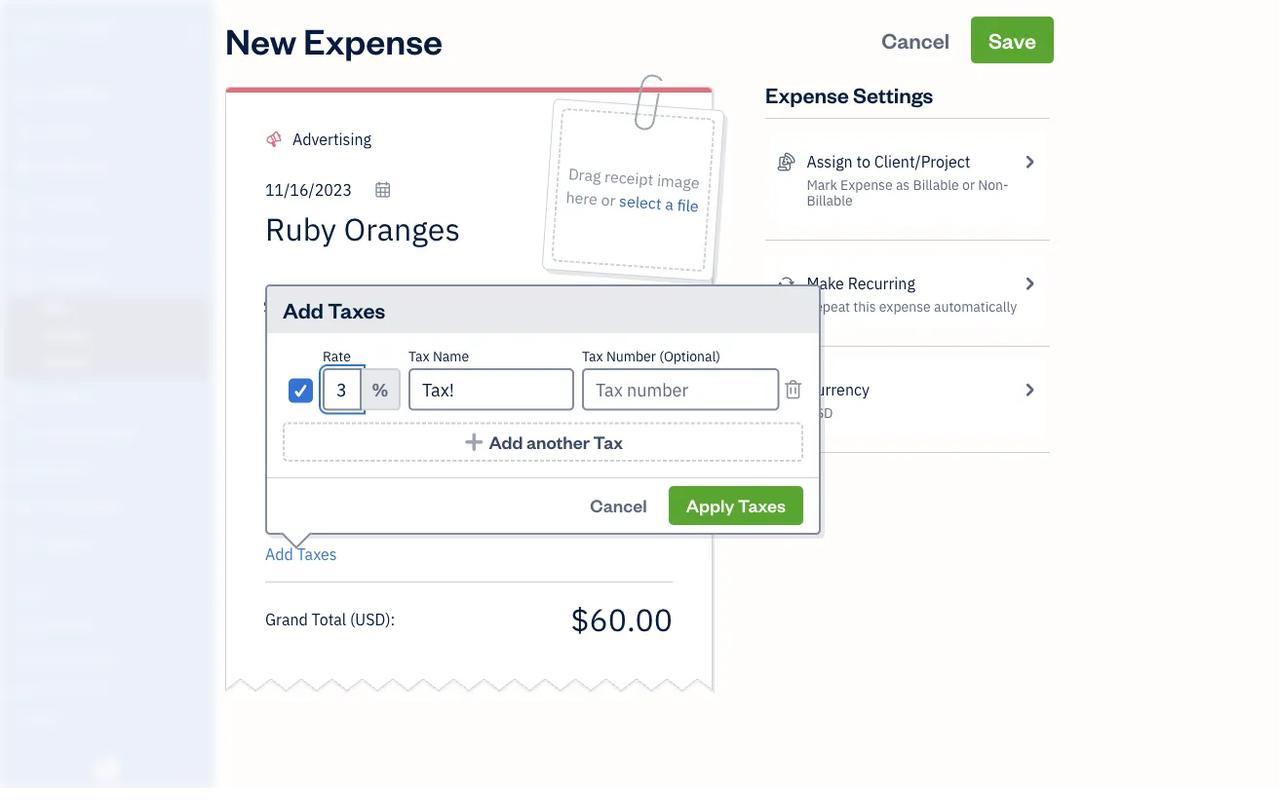 Task type: vqa. For each thing, say whether or not it's contained in the screenshot.
advanced search at right top
no



Task type: describe. For each thing, give the bounding box(es) containing it.
rate
[[323, 348, 351, 366]]

refresh image
[[777, 272, 795, 295]]

client/project
[[874, 152, 971, 172]]

settings image
[[15, 711, 209, 726]]

):
[[385, 609, 395, 630]]

delete tax image
[[783, 378, 803, 401]]

settings
[[853, 80, 933, 108]]

Tax number text field
[[582, 369, 779, 411]]

ruby
[[16, 17, 52, 38]]

cancel button for apply taxes
[[573, 487, 665, 526]]

add taxes button
[[265, 543, 337, 567]]

as
[[896, 176, 910, 194]]

items and services image
[[15, 648, 209, 664]]

here
[[565, 187, 598, 210]]

tax for tax number (optional)
[[582, 348, 603, 366]]

drag
[[568, 164, 602, 186]]

new
[[225, 17, 297, 63]]

cancel for save
[[882, 26, 950, 54]]

0 vertical spatial add taxes
[[283, 296, 385, 324]]

to
[[857, 152, 871, 172]]

bank connections image
[[15, 680, 209, 695]]

add another tax button
[[283, 423, 803, 462]]

mark expense as billable or non- billable
[[807, 176, 1009, 210]]

make recurring
[[807, 274, 915, 294]]

grand
[[265, 609, 308, 630]]

team members image
[[15, 617, 209, 633]]

mark
[[807, 176, 837, 194]]

expense for new expense
[[304, 17, 443, 63]]

apply taxes
[[686, 494, 786, 517]]

0 horizontal spatial billable
[[807, 192, 853, 210]]

another
[[526, 431, 590, 454]]

expense image
[[13, 270, 36, 290]]

Tax Rate (Percentage) text field
[[323, 369, 362, 411]]

owner
[[16, 39, 52, 55]]

main element
[[0, 0, 263, 789]]

Amount (USD) text field
[[569, 599, 673, 640]]

taxes inside button
[[738, 494, 786, 517]]

image
[[656, 170, 700, 193]]

number
[[606, 348, 656, 366]]

drag receipt image here or
[[565, 164, 700, 211]]

1 vertical spatial add taxes
[[265, 545, 337, 565]]

select a file
[[619, 191, 699, 217]]

add another tax
[[489, 431, 623, 454]]

1 horizontal spatial billable
[[913, 176, 959, 194]]

payment image
[[13, 233, 36, 253]]

receipt
[[604, 166, 654, 190]]

grand total ( usd ):
[[265, 609, 395, 630]]

1 vertical spatial usd
[[355, 609, 385, 630]]

chart image
[[13, 499, 36, 519]]

dashboard image
[[13, 85, 36, 104]]

new expense
[[225, 17, 443, 63]]

select a file button
[[618, 189, 700, 218]]



Task type: locate. For each thing, give the bounding box(es) containing it.
Category text field
[[293, 128, 459, 151]]

chevronright image
[[1020, 150, 1038, 174], [1020, 378, 1038, 402]]

apply taxes button
[[669, 487, 803, 526]]

assign
[[807, 152, 853, 172]]

Description text field
[[255, 295, 663, 529]]

cancel button
[[864, 17, 967, 63], [573, 487, 665, 526]]

plus image
[[463, 432, 485, 452]]

expensesrebilling image
[[777, 150, 795, 174]]

apply
[[686, 494, 734, 517]]

a
[[664, 194, 674, 215]]

1 vertical spatial chevronright image
[[1020, 378, 1038, 402]]

usd right total
[[355, 609, 385, 630]]

billable down assign
[[807, 192, 853, 210]]

taxes inside dropdown button
[[297, 545, 337, 565]]

Merchant text field
[[265, 210, 532, 249]]

1 vertical spatial expense
[[765, 80, 849, 108]]

add up grand
[[265, 545, 293, 565]]

0 vertical spatial cancel button
[[864, 17, 967, 63]]

2 vertical spatial expense
[[841, 176, 893, 194]]

money image
[[13, 462, 36, 482]]

chevronright image for currency
[[1020, 378, 1038, 402]]

add inside dropdown button
[[265, 545, 293, 565]]

repeat this expense automatically
[[807, 298, 1017, 316]]

expense
[[879, 298, 931, 316]]

cancel button for save
[[864, 17, 967, 63]]

cancel down 'add another tax'
[[590, 494, 647, 517]]

0 horizontal spatial cancel
[[590, 494, 647, 517]]

or right "here"
[[600, 189, 616, 211]]

(optional)
[[659, 348, 721, 366]]

usd
[[807, 404, 833, 422], [355, 609, 385, 630]]

tax left 'number'
[[582, 348, 603, 366]]

2 chevronright image from the top
[[1020, 378, 1038, 402]]

Date in MM/DD/YYYY format text field
[[265, 180, 392, 200]]

add taxes
[[283, 296, 385, 324], [265, 545, 337, 565]]

usd down currency
[[807, 404, 833, 422]]

oranges
[[56, 17, 115, 38]]

1 vertical spatial cancel button
[[573, 487, 665, 526]]

apps image
[[15, 586, 209, 602]]

check image
[[292, 381, 310, 400]]

taxes up rate
[[328, 296, 385, 324]]

1 vertical spatial add
[[489, 431, 523, 454]]

repeat
[[807, 298, 850, 316]]

or left non-
[[962, 176, 975, 194]]

save
[[989, 26, 1036, 54]]

taxes up total
[[297, 545, 337, 565]]

0 vertical spatial usd
[[807, 404, 833, 422]]

this
[[854, 298, 876, 316]]

0 horizontal spatial usd
[[355, 609, 385, 630]]

cancel up settings at the right top of the page
[[882, 26, 950, 54]]

invoice image
[[13, 196, 36, 215]]

2 vertical spatial taxes
[[297, 545, 337, 565]]

Tax name text field
[[409, 369, 574, 411]]

freshbooks image
[[92, 758, 123, 781]]

select
[[619, 191, 662, 214]]

add up rate
[[283, 296, 324, 324]]

chevronright image for assign to client/project
[[1020, 150, 1038, 174]]

add right 'plus' icon
[[489, 431, 523, 454]]

or for mark expense as billable or non- billable
[[962, 176, 975, 194]]

non-
[[978, 176, 1009, 194]]

0 vertical spatial expense
[[304, 17, 443, 63]]

2 vertical spatial add
[[265, 545, 293, 565]]

1 vertical spatial cancel
[[590, 494, 647, 517]]

0 vertical spatial add
[[283, 296, 324, 324]]

assign to client/project
[[807, 152, 971, 172]]

or
[[962, 176, 975, 194], [600, 189, 616, 211]]

client image
[[13, 122, 36, 141]]

1 horizontal spatial cancel
[[882, 26, 950, 54]]

ruby oranges owner
[[16, 17, 115, 55]]

1 chevronright image from the top
[[1020, 150, 1038, 174]]

1 horizontal spatial usd
[[807, 404, 833, 422]]

1 horizontal spatial cancel button
[[864, 17, 967, 63]]

tax number (optional)
[[582, 348, 721, 366]]

tax
[[409, 348, 430, 366], [582, 348, 603, 366], [593, 431, 623, 454]]

timer image
[[13, 425, 36, 445]]

total
[[312, 609, 346, 630]]

file
[[676, 195, 699, 217]]

make
[[807, 274, 844, 294]]

billable down client/project
[[913, 176, 959, 194]]

0 vertical spatial taxes
[[328, 296, 385, 324]]

add
[[283, 296, 324, 324], [489, 431, 523, 454], [265, 545, 293, 565]]

save button
[[971, 17, 1054, 63]]

automatically
[[934, 298, 1017, 316]]

add inside button
[[489, 431, 523, 454]]

recurring
[[848, 274, 915, 294]]

tax inside add another tax button
[[593, 431, 623, 454]]

expense inside mark expense as billable or non- billable
[[841, 176, 893, 194]]

1 horizontal spatial or
[[962, 176, 975, 194]]

or inside mark expense as billable or non- billable
[[962, 176, 975, 194]]

cancel
[[882, 26, 950, 54], [590, 494, 647, 517]]

(
[[350, 609, 355, 630]]

currency
[[807, 380, 870, 400]]

taxes
[[328, 296, 385, 324], [738, 494, 786, 517], [297, 545, 337, 565]]

or inside drag receipt image here or
[[600, 189, 616, 211]]

tax name
[[409, 348, 469, 366]]

project image
[[13, 388, 36, 408]]

currencyandlanguage image
[[777, 378, 795, 402]]

cancel button up settings at the right top of the page
[[864, 17, 967, 63]]

report image
[[13, 536, 36, 556]]

estimate image
[[13, 159, 36, 178]]

expense settings
[[765, 80, 933, 108]]

billable
[[913, 176, 959, 194], [807, 192, 853, 210]]

0 vertical spatial chevronright image
[[1020, 150, 1038, 174]]

chevronright image
[[1020, 272, 1038, 295]]

cancel for apply taxes
[[590, 494, 647, 517]]

cancel button down another
[[573, 487, 665, 526]]

tax for tax name
[[409, 348, 430, 366]]

expense for mark expense as billable or non- billable
[[841, 176, 893, 194]]

tax left name
[[409, 348, 430, 366]]

add taxes up grand
[[265, 545, 337, 565]]

name
[[433, 348, 469, 366]]

add taxes up rate
[[283, 296, 385, 324]]

0 vertical spatial cancel
[[882, 26, 950, 54]]

taxes right apply
[[738, 494, 786, 517]]

or for drag receipt image here or
[[600, 189, 616, 211]]

1 vertical spatial taxes
[[738, 494, 786, 517]]

tax right another
[[593, 431, 623, 454]]

0 horizontal spatial or
[[600, 189, 616, 211]]

expense
[[304, 17, 443, 63], [765, 80, 849, 108], [841, 176, 893, 194]]

0 horizontal spatial cancel button
[[573, 487, 665, 526]]



